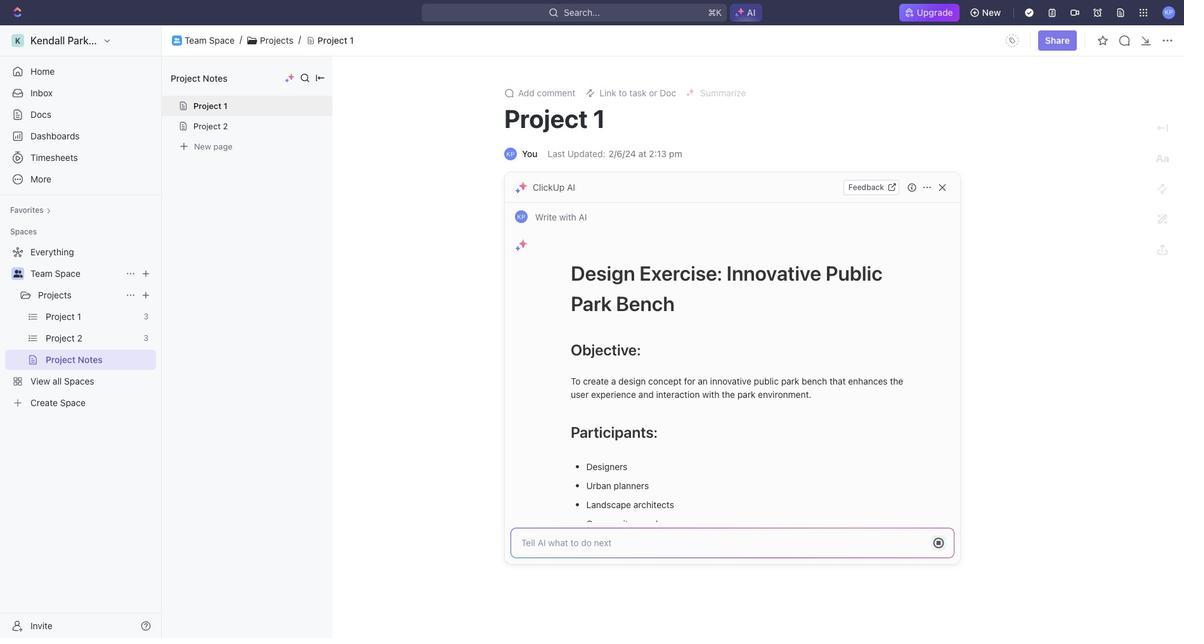 Task type: describe. For each thing, give the bounding box(es) containing it.
write
[[535, 212, 557, 223]]

1 vertical spatial team space link
[[30, 264, 121, 284]]

share
[[1045, 35, 1070, 46]]

concept
[[648, 376, 682, 387]]

kendall
[[30, 35, 65, 46]]

new page
[[194, 141, 233, 151]]

for
[[684, 376, 696, 387]]

kp for write with ai
[[517, 213, 526, 220]]

2:13
[[649, 148, 667, 159]]

parks's
[[68, 35, 102, 46]]

comment
[[537, 88, 576, 98]]

page
[[213, 141, 233, 151]]

design
[[619, 376, 646, 387]]

0 vertical spatial team space link
[[185, 35, 235, 46]]

2 vertical spatial ai
[[579, 212, 587, 223]]

new for new page
[[194, 141, 211, 151]]

to
[[571, 376, 581, 387]]

0 horizontal spatial ai
[[567, 182, 575, 193]]

create
[[583, 376, 609, 387]]

user group image for the top team space link
[[174, 38, 180, 43]]

1 vertical spatial spaces
[[64, 376, 94, 387]]

home link
[[5, 62, 156, 82]]

team for bottom team space link
[[30, 268, 53, 279]]

exercise:
[[640, 261, 722, 286]]

all
[[53, 376, 62, 387]]

add
[[518, 88, 535, 98]]

at
[[639, 148, 647, 159]]

public
[[754, 376, 779, 387]]

designers
[[587, 462, 628, 472]]

new button
[[965, 3, 1009, 23]]

landscape
[[587, 500, 631, 510]]

summarize button
[[682, 84, 751, 102]]

1 vertical spatial projects link
[[38, 286, 121, 306]]

that
[[830, 376, 846, 387]]

updated:
[[568, 148, 606, 159]]

project 2 inside tree
[[46, 333, 82, 344]]

community members
[[587, 519, 674, 529]]

3 for 2
[[144, 334, 148, 343]]

kendall parks's workspace
[[30, 35, 157, 46]]

architects
[[634, 500, 674, 510]]

project 2 link
[[46, 329, 139, 349]]

upgrade
[[917, 7, 953, 18]]

home
[[30, 66, 55, 77]]

kp for you
[[507, 150, 515, 158]]

0 vertical spatial spaces
[[10, 227, 37, 237]]

urban
[[587, 481, 612, 491]]

docs
[[30, 109, 51, 120]]

write with ai
[[533, 212, 590, 223]]

dashboards link
[[5, 126, 156, 147]]

community
[[587, 519, 633, 529]]

and
[[639, 390, 654, 400]]

1 horizontal spatial project 2
[[194, 121, 228, 131]]

park
[[571, 292, 612, 316]]

inbox
[[30, 88, 53, 98]]

1 inside project 1 link
[[77, 312, 81, 322]]

0 vertical spatial projects link
[[260, 35, 294, 46]]

link to task or doc
[[600, 88, 676, 98]]

planners
[[614, 481, 649, 491]]

invite
[[30, 621, 53, 632]]

feedback button
[[844, 180, 900, 195]]

experience
[[591, 390, 636, 400]]

create space link
[[5, 393, 154, 414]]

innovative
[[727, 261, 822, 286]]

innovative
[[710, 376, 752, 387]]

create space
[[30, 398, 86, 409]]

projects for the bottommost projects link
[[38, 290, 72, 301]]

0 vertical spatial park
[[781, 376, 800, 387]]

an
[[698, 376, 708, 387]]

tree inside sidebar navigation
[[5, 242, 156, 414]]

timesheets link
[[5, 148, 156, 168]]

bench
[[802, 376, 827, 387]]

last
[[548, 148, 565, 159]]

notes inside sidebar navigation
[[78, 355, 103, 365]]

project inside project 2 link
[[46, 333, 75, 344]]

environment.
[[758, 390, 812, 400]]

0 vertical spatial notes
[[203, 73, 228, 83]]

2/6/24
[[609, 148, 636, 159]]

interaction
[[656, 390, 700, 400]]

bench
[[616, 292, 675, 316]]

doc
[[660, 88, 676, 98]]

link to task or doc button
[[581, 84, 682, 102]]

or
[[649, 88, 658, 98]]

favorites button
[[5, 203, 56, 218]]

project notes link
[[46, 350, 154, 371]]

a
[[611, 376, 616, 387]]

dashboards
[[30, 131, 80, 141]]

clickup
[[533, 182, 565, 193]]

more
[[30, 174, 51, 185]]



Task type: locate. For each thing, give the bounding box(es) containing it.
2 3 from the top
[[144, 334, 148, 343]]

0 vertical spatial project 2
[[194, 121, 228, 131]]

everything
[[30, 247, 74, 258]]

summarize
[[701, 88, 746, 98]]

0 vertical spatial space
[[209, 35, 235, 45]]

1 horizontal spatial projects
[[260, 35, 294, 45]]

1 horizontal spatial park
[[781, 376, 800, 387]]

0 vertical spatial with
[[559, 212, 577, 223]]

0 horizontal spatial project notes
[[46, 355, 103, 365]]

docs link
[[5, 105, 156, 125]]

project notes
[[171, 73, 228, 83], [46, 355, 103, 365]]

park up environment.
[[781, 376, 800, 387]]

spaces
[[10, 227, 37, 237], [64, 376, 94, 387]]

1 horizontal spatial 2
[[223, 121, 228, 131]]

members
[[636, 519, 674, 529]]

1 vertical spatial team space
[[30, 268, 80, 279]]

project 1 inside tree
[[46, 312, 81, 322]]

landscape architects
[[587, 500, 674, 510]]

search...
[[564, 7, 600, 18]]

new for new
[[983, 7, 1001, 18]]

timesheets
[[30, 152, 78, 163]]

project
[[318, 35, 347, 45], [171, 73, 200, 83], [194, 101, 221, 111], [504, 103, 588, 133], [194, 121, 221, 131], [46, 312, 75, 322], [46, 333, 75, 344], [46, 355, 75, 365]]

everything link
[[5, 242, 154, 263]]

feedback
[[849, 182, 884, 192]]

1 vertical spatial kp
[[507, 150, 515, 158]]

project 2 up new page at the left
[[194, 121, 228, 131]]

⌘k
[[708, 7, 722, 18]]

with right 'write'
[[559, 212, 577, 223]]

0 horizontal spatial user group image
[[13, 270, 23, 278]]

0 horizontal spatial park
[[738, 390, 756, 400]]

1 horizontal spatial spaces
[[64, 376, 94, 387]]

with inside to create a design concept for an innovative public park bench that enhances the user experience and interaction with the park environment.
[[703, 390, 720, 400]]

0 vertical spatial project notes
[[171, 73, 228, 83]]

space
[[209, 35, 235, 45], [55, 268, 80, 279], [60, 398, 86, 409]]

1 horizontal spatial the
[[890, 376, 904, 387]]

more button
[[5, 169, 156, 190]]

1 horizontal spatial projects link
[[260, 35, 294, 46]]

1 horizontal spatial team space
[[185, 35, 235, 45]]

view all spaces
[[30, 376, 94, 387]]

0 vertical spatial kp
[[1165, 8, 1173, 16]]

space for bottom team space link
[[55, 268, 80, 279]]

1 horizontal spatial project notes
[[171, 73, 228, 83]]

inbox link
[[5, 83, 156, 103]]

project 2 down project 1 link
[[46, 333, 82, 344]]

1
[[350, 35, 354, 45], [224, 101, 228, 111], [593, 103, 606, 133], [77, 312, 81, 322]]

1 horizontal spatial team
[[185, 35, 207, 45]]

3 for 1
[[144, 312, 148, 322]]

park
[[781, 376, 800, 387], [738, 390, 756, 400]]

1 horizontal spatial kp
[[517, 213, 526, 220]]

to
[[619, 88, 627, 98]]

projects
[[260, 35, 294, 45], [38, 290, 72, 301]]

2 inside sidebar navigation
[[77, 333, 82, 344]]

ai
[[747, 7, 756, 18], [567, 182, 575, 193], [579, 212, 587, 223]]

projects inside tree
[[38, 290, 72, 301]]

new left page
[[194, 141, 211, 151]]

1 horizontal spatial team space link
[[185, 35, 235, 46]]

1 vertical spatial notes
[[78, 355, 103, 365]]

0 horizontal spatial with
[[559, 212, 577, 223]]

sidebar navigation
[[0, 25, 164, 639]]

1 horizontal spatial new
[[983, 7, 1001, 18]]

0 horizontal spatial team
[[30, 268, 53, 279]]

project inside project 1 link
[[46, 312, 75, 322]]

team space link
[[185, 35, 235, 46], [30, 264, 121, 284]]

kp button
[[1159, 3, 1179, 23]]

1 horizontal spatial user group image
[[174, 38, 180, 43]]

0 vertical spatial new
[[983, 7, 1001, 18]]

dropdown menu image
[[1002, 30, 1023, 51]]

1 vertical spatial space
[[55, 268, 80, 279]]

0 vertical spatial ai
[[747, 7, 756, 18]]

1 vertical spatial project notes
[[46, 355, 103, 365]]

with down an
[[703, 390, 720, 400]]

0 horizontal spatial spaces
[[10, 227, 37, 237]]

design exercise: innovative public park bench
[[571, 261, 887, 316]]

3 up project notes link
[[144, 334, 148, 343]]

urban planners
[[587, 481, 649, 491]]

workspace
[[105, 35, 157, 46]]

team space for bottom team space link
[[30, 268, 80, 279]]

team space
[[185, 35, 235, 45], [30, 268, 80, 279]]

clickup ai
[[533, 182, 575, 193]]

1 vertical spatial 3
[[144, 334, 148, 343]]

view all spaces link
[[5, 372, 154, 392]]

you
[[522, 148, 538, 159]]

spaces down 'favorites'
[[10, 227, 37, 237]]

park down the innovative
[[738, 390, 756, 400]]

public
[[826, 261, 883, 286]]

1 vertical spatial project 2
[[46, 333, 82, 344]]

Tell AI what to do next text field
[[522, 536, 921, 550]]

0 horizontal spatial team space link
[[30, 264, 121, 284]]

0 vertical spatial user group image
[[174, 38, 180, 43]]

0 horizontal spatial projects
[[38, 290, 72, 301]]

0 vertical spatial team
[[185, 35, 207, 45]]

ai right 'write'
[[579, 212, 587, 223]]

2
[[223, 121, 228, 131], [77, 333, 82, 344]]

task
[[630, 88, 647, 98]]

3 right project 1 link
[[144, 312, 148, 322]]

team inside sidebar navigation
[[30, 268, 53, 279]]

new
[[983, 7, 1001, 18], [194, 141, 211, 151]]

create
[[30, 398, 58, 409]]

1 horizontal spatial with
[[703, 390, 720, 400]]

team space inside tree
[[30, 268, 80, 279]]

1 vertical spatial with
[[703, 390, 720, 400]]

0 horizontal spatial project 2
[[46, 333, 82, 344]]

1 vertical spatial projects
[[38, 290, 72, 301]]

ai inside button
[[747, 7, 756, 18]]

team for the top team space link
[[185, 35, 207, 45]]

0 vertical spatial 3
[[144, 312, 148, 322]]

ai right the "clickup"
[[567, 182, 575, 193]]

view
[[30, 376, 50, 387]]

0 vertical spatial team space
[[185, 35, 235, 45]]

design
[[571, 261, 635, 286]]

0 horizontal spatial kp
[[507, 150, 515, 158]]

last updated: 2/6/24 at 2:13 pm
[[548, 148, 683, 159]]

upgrade link
[[899, 4, 960, 22]]

1 3 from the top
[[144, 312, 148, 322]]

projects link
[[260, 35, 294, 46], [38, 286, 121, 306]]

kp inside dropdown button
[[1165, 8, 1173, 16]]

kp
[[1165, 8, 1173, 16], [507, 150, 515, 158], [517, 213, 526, 220]]

1 horizontal spatial notes
[[203, 73, 228, 83]]

1 vertical spatial user group image
[[13, 270, 23, 278]]

2 horizontal spatial ai
[[747, 7, 756, 18]]

new right upgrade
[[983, 7, 1001, 18]]

kendall parks's workspace, , element
[[11, 34, 24, 47]]

2 down project 1 link
[[77, 333, 82, 344]]

notes
[[203, 73, 228, 83], [78, 355, 103, 365]]

user group image inside tree
[[13, 270, 23, 278]]

enhances
[[848, 376, 888, 387]]

project 1 link
[[46, 307, 139, 327]]

0 vertical spatial projects
[[260, 35, 294, 45]]

0 horizontal spatial the
[[722, 390, 735, 400]]

2 up page
[[223, 121, 228, 131]]

1 vertical spatial new
[[194, 141, 211, 151]]

1 vertical spatial ai
[[567, 182, 575, 193]]

2 vertical spatial space
[[60, 398, 86, 409]]

space for the top team space link
[[209, 35, 235, 45]]

1 vertical spatial the
[[722, 390, 735, 400]]

1 horizontal spatial ai
[[579, 212, 587, 223]]

2 vertical spatial kp
[[517, 213, 526, 220]]

0 vertical spatial the
[[890, 376, 904, 387]]

user group image
[[174, 38, 180, 43], [13, 270, 23, 278]]

3
[[144, 312, 148, 322], [144, 334, 148, 343]]

team space for the top team space link
[[185, 35, 235, 45]]

add comment
[[518, 88, 576, 98]]

projects for top projects link
[[260, 35, 294, 45]]

0 horizontal spatial team space
[[30, 268, 80, 279]]

tree containing everything
[[5, 242, 156, 414]]

0 horizontal spatial projects link
[[38, 286, 121, 306]]

pm
[[669, 148, 683, 159]]

tree
[[5, 242, 156, 414]]

user group image for bottom team space link
[[13, 270, 23, 278]]

the right enhances
[[890, 376, 904, 387]]

spaces up create space link
[[64, 376, 94, 387]]

link
[[600, 88, 617, 98]]

the down the innovative
[[722, 390, 735, 400]]

0 vertical spatial 2
[[223, 121, 228, 131]]

1 vertical spatial team
[[30, 268, 53, 279]]

favorites
[[10, 206, 44, 215]]

ai right ⌘k at the top right of the page
[[747, 7, 756, 18]]

0 horizontal spatial 2
[[77, 333, 82, 344]]

k
[[15, 36, 20, 45]]

2 horizontal spatial kp
[[1165, 8, 1173, 16]]

0 horizontal spatial new
[[194, 141, 211, 151]]

participants:
[[571, 424, 658, 442]]

user
[[571, 390, 589, 400]]

ai button
[[730, 4, 763, 22]]

1 vertical spatial park
[[738, 390, 756, 400]]

project notes inside tree
[[46, 355, 103, 365]]

project inside project notes link
[[46, 355, 75, 365]]

project 1
[[318, 35, 354, 45], [194, 101, 228, 111], [504, 103, 606, 133], [46, 312, 81, 322]]

1 vertical spatial 2
[[77, 333, 82, 344]]

new inside button
[[983, 7, 1001, 18]]

objective:
[[571, 341, 641, 359]]

0 horizontal spatial notes
[[78, 355, 103, 365]]



Task type: vqa. For each thing, say whether or not it's contained in the screenshot.
globe icon on the left bottom of the page
no



